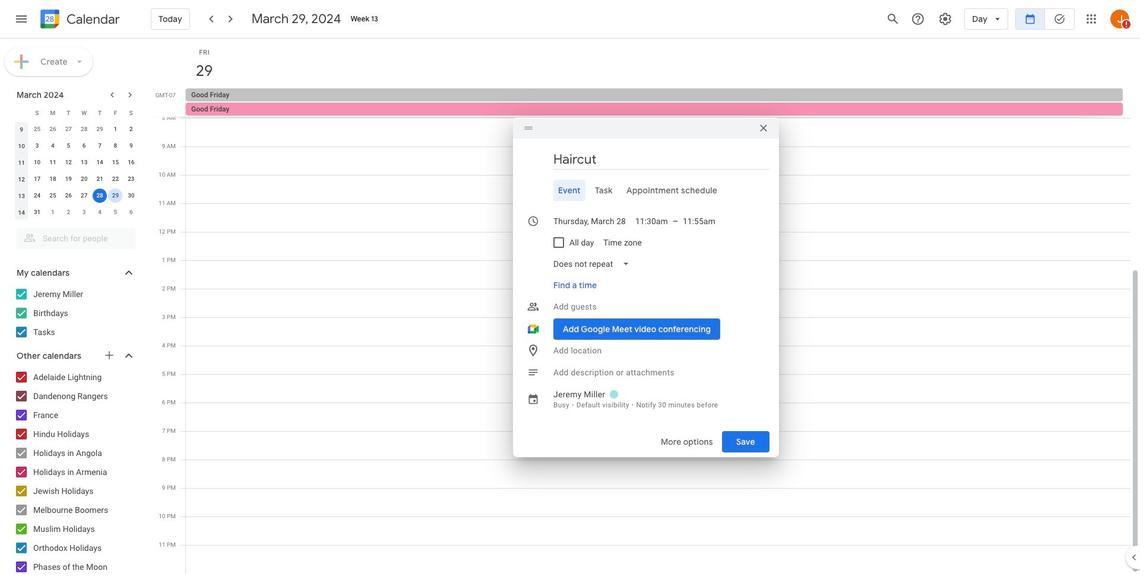 Task type: describe. For each thing, give the bounding box(es) containing it.
column header inside march 2024 grid
[[14, 105, 29, 121]]

cell up add title text field
[[186, 88, 1130, 117]]

31 element
[[30, 206, 44, 220]]

row down 12 element
[[14, 171, 139, 188]]

april 4 element
[[93, 206, 107, 220]]

27 element
[[77, 189, 91, 203]]

28, today element
[[93, 189, 107, 203]]

february 26 element
[[46, 122, 60, 137]]

add other calendars image
[[103, 350, 115, 362]]

24 element
[[30, 189, 44, 203]]

row up the april 2 element
[[14, 188, 139, 204]]

february 27 element
[[61, 122, 76, 137]]

3 element
[[30, 139, 44, 153]]

25 element
[[46, 189, 60, 203]]

23 element
[[124, 172, 138, 187]]

february 28 element
[[77, 122, 91, 137]]

row up 6 element
[[14, 121, 139, 138]]

Start time text field
[[636, 211, 668, 232]]

april 5 element
[[108, 206, 123, 220]]

6 element
[[77, 139, 91, 153]]

calendar element
[[38, 7, 120, 33]]

row up "20" element
[[14, 154, 139, 171]]

Add title text field
[[554, 151, 770, 168]]

21 element
[[93, 172, 107, 187]]

april 1 element
[[46, 206, 60, 220]]

5 element
[[61, 139, 76, 153]]

february 29 element
[[93, 122, 107, 137]]

9 element
[[124, 139, 138, 153]]

8 element
[[108, 139, 123, 153]]

15 element
[[108, 156, 123, 170]]

april 3 element
[[77, 206, 91, 220]]

29 element
[[108, 189, 123, 203]]

row down 26 element
[[14, 204, 139, 221]]

friday, march 29 element
[[191, 58, 218, 85]]

row up the 13 element
[[14, 138, 139, 154]]

april 2 element
[[61, 206, 76, 220]]

row up february 27 element
[[14, 105, 139, 121]]

18 element
[[46, 172, 60, 187]]

row group inside march 2024 grid
[[14, 121, 139, 221]]



Task type: vqa. For each thing, say whether or not it's contained in the screenshot.
"Underline" image
no



Task type: locate. For each thing, give the bounding box(es) containing it.
march 2024 grid
[[11, 105, 139, 221]]

cell left 29 element
[[92, 188, 108, 204]]

19 element
[[61, 172, 76, 187]]

14 element
[[93, 156, 107, 170]]

13 element
[[77, 156, 91, 170]]

my calendars list
[[2, 285, 147, 342]]

heading
[[64, 12, 120, 26]]

Search for people text field
[[24, 228, 128, 249]]

cell right 28, today element on the top
[[108, 188, 123, 204]]

None search field
[[0, 223, 147, 249]]

7 element
[[93, 139, 107, 153]]

main drawer image
[[14, 12, 29, 26]]

30 element
[[124, 189, 138, 203]]

row group
[[14, 121, 139, 221]]

26 element
[[61, 189, 76, 203]]

cell
[[186, 88, 1130, 117], [92, 188, 108, 204], [108, 188, 123, 204]]

heading inside calendar element
[[64, 12, 120, 26]]

Start date text field
[[554, 211, 626, 232]]

20 element
[[77, 172, 91, 187]]

row
[[181, 88, 1140, 117], [14, 105, 139, 121], [14, 121, 139, 138], [14, 138, 139, 154], [14, 154, 139, 171], [14, 171, 139, 188], [14, 188, 139, 204], [14, 204, 139, 221]]

22 element
[[108, 172, 123, 187]]

row up add title text field
[[181, 88, 1140, 117]]

settings menu image
[[939, 12, 953, 26]]

february 25 element
[[30, 122, 44, 137]]

2 element
[[124, 122, 138, 137]]

grid
[[152, 39, 1140, 575]]

april 6 element
[[124, 206, 138, 220]]

tab list
[[523, 180, 770, 201]]

to element
[[673, 216, 678, 226]]

16 element
[[124, 156, 138, 170]]

None field
[[549, 253, 639, 275]]

17 element
[[30, 172, 44, 187]]

1 element
[[108, 122, 123, 137]]

other calendars list
[[2, 368, 147, 575]]

11 element
[[46, 156, 60, 170]]

column header
[[14, 105, 29, 121]]

End time text field
[[683, 211, 716, 232]]

10 element
[[30, 156, 44, 170]]

4 element
[[46, 139, 60, 153]]

12 element
[[61, 156, 76, 170]]



